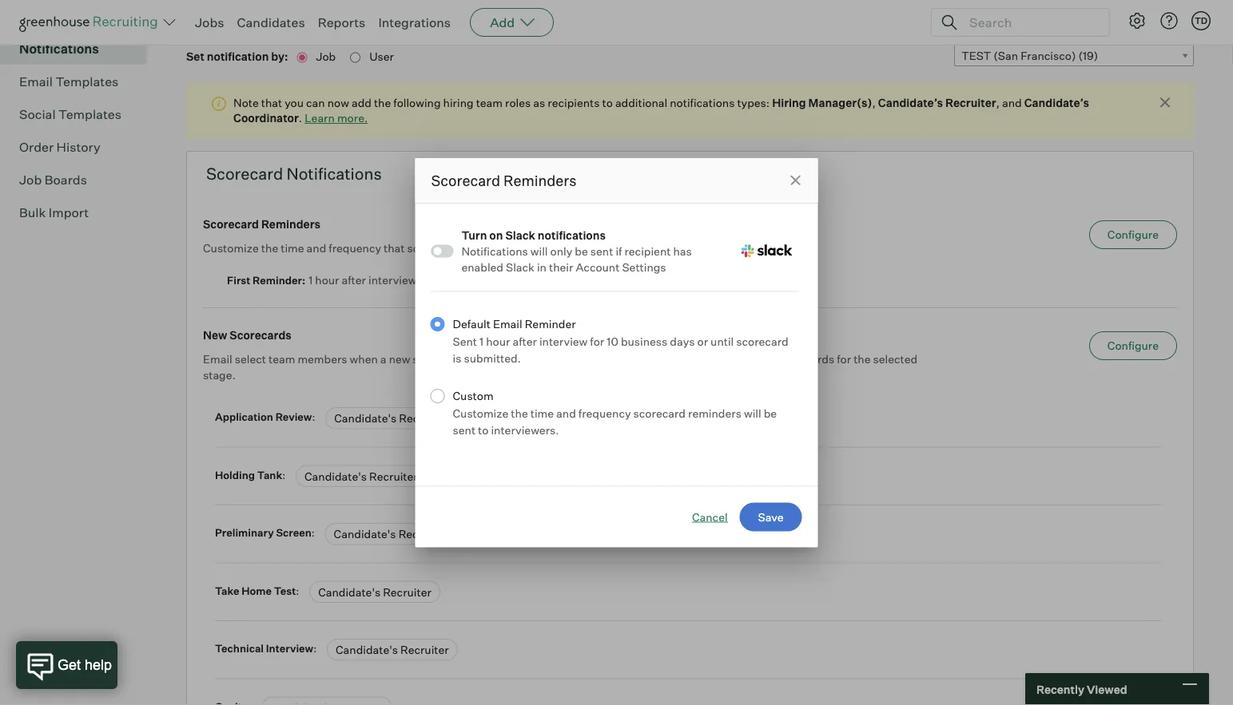 Task type: locate. For each thing, give the bounding box(es) containing it.
0 horizontal spatial notifications
[[19, 41, 99, 57]]

1 vertical spatial team
[[269, 353, 295, 367]]

cancel link
[[692, 509, 728, 525]]

td
[[1195, 15, 1208, 26]]

default
[[453, 317, 491, 331]]

1 candidate's from the left
[[878, 96, 943, 110]]

notifications inside 'turn on slack notifications notifications will only be sent if recipient has enabled slack in their account settings'
[[538, 228, 606, 242]]

sent inside customize the time and frequency scorecard reminders will be sent to interviewers.
[[453, 423, 476, 437]]

configure button for email select team members when a new scorecard is submitted with a summary of submitted and outstanding scorecards for the selected stage.
[[1089, 332, 1177, 361]]

interviewers. inside customize the time and frequency scorecard reminders will be sent to interviewers.
[[491, 423, 559, 437]]

(19)
[[1078, 49, 1098, 63]]

1 horizontal spatial sent
[[537, 242, 560, 256]]

be
[[575, 244, 588, 258], [764, 407, 777, 421]]

Job radio
[[297, 53, 307, 63]]

can
[[306, 96, 325, 110]]

in
[[537, 260, 547, 274]]

: right holding
[[282, 469, 285, 482]]

1 horizontal spatial be
[[764, 407, 777, 421]]

notifications inside 'turn on slack notifications notifications will only be sent if recipient has enabled slack in their account settings'
[[461, 244, 528, 258]]

to right recipients
[[602, 96, 613, 110]]

1 horizontal spatial email
[[203, 353, 232, 367]]

1
[[309, 274, 313, 288], [480, 335, 484, 349]]

1 horizontal spatial candidate's
[[1024, 96, 1089, 110]]

interview down customize the time and frequency that scorecard reminders are sent to interviewers. in the top of the page
[[368, 274, 417, 288]]

1 horizontal spatial frequency
[[578, 407, 631, 421]]

notifications up email templates
[[19, 41, 99, 57]]

: right first
[[302, 275, 305, 287]]

that up first reminder : 1 hour after interview
[[384, 242, 405, 256]]

0 horizontal spatial will
[[531, 244, 548, 258]]

1 , from the left
[[872, 96, 876, 110]]

0 vertical spatial for
[[590, 335, 604, 349]]

frequency down summary
[[578, 407, 631, 421]]

0 horizontal spatial to
[[478, 423, 489, 437]]

: inside first reminder : 1 hour after interview
[[302, 275, 305, 287]]

1 vertical spatial customize
[[453, 407, 509, 421]]

will inside customize the time and frequency scorecard reminders will be sent to interviewers.
[[744, 407, 761, 421]]

customize for customize the time and frequency that scorecard reminders are sent to interviewers.
[[203, 242, 259, 256]]

candidate's right tank
[[305, 470, 367, 484]]

be inside 'turn on slack notifications notifications will only be sent if recipient has enabled slack in their account settings'
[[575, 244, 588, 258]]

candidate's right manager(s)
[[878, 96, 943, 110]]

0 horizontal spatial hour
[[315, 274, 339, 288]]

will up in
[[531, 244, 548, 258]]

the down email select team members when a new scorecard is submitted with a summary of submitted and outstanding scorecards for the selected stage.
[[511, 407, 528, 421]]

email templates
[[19, 74, 119, 90]]

hour up submitted.
[[486, 335, 510, 349]]

email right the default
[[493, 317, 522, 331]]

2 configure button from the top
[[1089, 332, 1177, 361]]

sent up account
[[590, 244, 613, 258]]

for right "scorecards" at bottom right
[[837, 353, 851, 367]]

reminders inside customize the time and frequency scorecard reminders will be sent to interviewers.
[[688, 407, 742, 421]]

notifications link
[[19, 40, 141, 59]]

templates for email templates
[[55, 74, 119, 90]]

submitted down the business
[[632, 353, 686, 367]]

2 configure from the top
[[1108, 339, 1159, 353]]

test (san francisco) (19)
[[961, 49, 1098, 63]]

: for application review :
[[312, 411, 315, 424]]

types:
[[737, 96, 770, 110]]

0 horizontal spatial interviewers.
[[491, 423, 559, 437]]

scorecard
[[206, 164, 283, 184], [431, 171, 500, 189], [203, 218, 259, 232]]

scorecard up outstanding
[[736, 335, 789, 349]]

notifications left types:
[[670, 96, 735, 110]]

0 vertical spatial configure button
[[1089, 221, 1177, 250]]

1 vertical spatial hour
[[486, 335, 510, 349]]

0 horizontal spatial a
[[380, 353, 386, 367]]

1 vertical spatial scorecard reminders
[[203, 218, 320, 232]]

0 vertical spatial reminder
[[253, 275, 302, 287]]

0 horizontal spatial reminders
[[462, 242, 515, 256]]

1 submitted from the left
[[479, 353, 532, 367]]

reminders inside dialog
[[503, 171, 577, 189]]

1 vertical spatial reminders
[[688, 407, 742, 421]]

job right 'job' radio
[[316, 50, 338, 64]]

1 vertical spatial templates
[[58, 107, 121, 123]]

0 vertical spatial job
[[316, 50, 338, 64]]

the inside customize the time and frequency scorecard reminders will be sent to interviewers.
[[511, 407, 528, 421]]

recruiter for take home test :
[[383, 586, 431, 600]]

0 horizontal spatial team
[[269, 353, 295, 367]]

until
[[711, 335, 734, 349]]

10
[[607, 335, 618, 349]]

candidate's
[[334, 412, 397, 426], [305, 470, 367, 484], [334, 528, 396, 542], [318, 586, 381, 600], [336, 644, 398, 658]]

settings
[[622, 260, 666, 274]]

1 horizontal spatial hour
[[486, 335, 510, 349]]

0 vertical spatial 1
[[309, 274, 313, 288]]

be right only
[[575, 244, 588, 258]]

0 horizontal spatial scorecard reminders
[[203, 218, 320, 232]]

0 horizontal spatial after
[[342, 274, 366, 288]]

0 horizontal spatial notifications
[[538, 228, 606, 242]]

1 horizontal spatial customize
[[453, 407, 509, 421]]

0 vertical spatial to
[[602, 96, 613, 110]]

hour
[[315, 274, 339, 288], [486, 335, 510, 349]]

integrations link
[[378, 14, 451, 30]]

roles
[[505, 96, 531, 110]]

0 vertical spatial scorecard reminders
[[431, 171, 577, 189]]

0 horizontal spatial email
[[19, 74, 53, 90]]

td button
[[1192, 11, 1211, 30]]

0 horizontal spatial that
[[261, 96, 282, 110]]

technical interview :
[[215, 643, 319, 656]]

and down email select team members when a new scorecard is submitted with a summary of submitted and outstanding scorecards for the selected stage.
[[556, 407, 576, 421]]

reminders down the scorecard notifications
[[261, 218, 320, 232]]

1 horizontal spatial for
[[837, 353, 851, 367]]

that
[[261, 96, 282, 110], [384, 242, 405, 256]]

a left new
[[380, 353, 386, 367]]

sent down custom
[[453, 423, 476, 437]]

email for templates
[[19, 74, 53, 90]]

notifications up only
[[538, 228, 606, 242]]

0 horizontal spatial be
[[575, 244, 588, 258]]

1 horizontal spatial scorecard reminders
[[431, 171, 577, 189]]

manager(s)
[[808, 96, 872, 110]]

custom
[[453, 389, 494, 403]]

0 horizontal spatial time
[[281, 242, 304, 256]]

jobs
[[195, 14, 224, 30]]

members
[[298, 353, 347, 367]]

time up first reminder : 1 hour after interview
[[281, 242, 304, 256]]

candidate's right the "screen"
[[334, 528, 396, 542]]

1 horizontal spatial is
[[467, 353, 476, 367]]

1 vertical spatial interview
[[539, 335, 588, 349]]

sent
[[453, 335, 477, 349]]

2 candidate's from the left
[[1024, 96, 1089, 110]]

0 horizontal spatial reminders
[[261, 218, 320, 232]]

scorecard reminders down the scorecard notifications
[[203, 218, 320, 232]]

order history
[[19, 140, 101, 156]]

1 horizontal spatial reminders
[[688, 407, 742, 421]]

submitted down default email reminder
[[479, 353, 532, 367]]

scorecards
[[230, 329, 292, 343]]

and
[[1002, 96, 1022, 110], [307, 242, 326, 256], [688, 353, 708, 367], [556, 407, 576, 421]]

0 vertical spatial that
[[261, 96, 282, 110]]

1 horizontal spatial reminder
[[525, 317, 576, 331]]

scorecard reminders up on
[[431, 171, 577, 189]]

sent
[[537, 242, 560, 256], [590, 244, 613, 258], [453, 423, 476, 437]]

scorecard reminders
[[431, 171, 577, 189], [203, 218, 320, 232]]

scorecard down sent
[[413, 353, 465, 367]]

1 horizontal spatial that
[[384, 242, 405, 256]]

1 vertical spatial configure button
[[1089, 332, 1177, 361]]

email up stage.
[[203, 353, 232, 367]]

0 vertical spatial email
[[19, 74, 53, 90]]

candidate's recruiter for holding tank :
[[305, 470, 418, 484]]

1 horizontal spatial interview
[[539, 335, 588, 349]]

and inside customize the time and frequency scorecard reminders will be sent to interviewers.
[[556, 407, 576, 421]]

: for preliminary screen :
[[312, 527, 315, 540]]

screen
[[276, 527, 312, 540]]

customize down custom
[[453, 407, 509, 421]]

1 horizontal spatial interviewers.
[[575, 242, 643, 256]]

reminders up are
[[503, 171, 577, 189]]

scorecard inside dialog
[[431, 171, 500, 189]]

to
[[602, 96, 613, 110], [562, 242, 573, 256], [478, 423, 489, 437]]

0 horizontal spatial frequency
[[329, 242, 381, 256]]

1 vertical spatial notifications
[[538, 228, 606, 242]]

1 horizontal spatial notifications
[[670, 96, 735, 110]]

1 horizontal spatial ,
[[996, 96, 1000, 110]]

for left 10
[[590, 335, 604, 349]]

submitted
[[479, 353, 532, 367], [632, 353, 686, 367]]

to inside customize the time and frequency scorecard reminders will be sent to interviewers.
[[478, 423, 489, 437]]

1 horizontal spatial to
[[562, 242, 573, 256]]

: right the home at the left bottom of page
[[296, 585, 299, 598]]

social
[[19, 107, 56, 123]]

after inside sent 1 hour after interview for 10 business days or until scorecard is submitted.
[[513, 335, 537, 349]]

email for select
[[203, 353, 232, 367]]

1 horizontal spatial will
[[744, 407, 761, 421]]

frequency up first reminder : 1 hour after interview
[[329, 242, 381, 256]]

candidate's down francisco)
[[1024, 96, 1089, 110]]

1 vertical spatial to
[[562, 242, 573, 256]]

slack right on
[[505, 228, 535, 242]]

0 vertical spatial hour
[[315, 274, 339, 288]]

1 a from the left
[[380, 353, 386, 367]]

reminder up with
[[525, 317, 576, 331]]

1 horizontal spatial 1
[[480, 335, 484, 349]]

additional
[[615, 96, 667, 110]]

customize for customize the time and frequency scorecard reminders will be sent to interviewers.
[[453, 407, 509, 421]]

1 horizontal spatial time
[[530, 407, 554, 421]]

recently
[[1037, 683, 1085, 697]]

email inside email select team members when a new scorecard is submitted with a summary of submitted and outstanding scorecards for the selected stage.
[[203, 353, 232, 367]]

that up coordinator
[[261, 96, 282, 110]]

time down email select team members when a new scorecard is submitted with a summary of submitted and outstanding scorecards for the selected stage.
[[530, 407, 554, 421]]

email up social
[[19, 74, 53, 90]]

recipient
[[625, 244, 671, 258]]

the inside email select team members when a new scorecard is submitted with a summary of submitted and outstanding scorecards for the selected stage.
[[854, 353, 871, 367]]

1 horizontal spatial reminders
[[503, 171, 577, 189]]

1 vertical spatial will
[[744, 407, 761, 421]]

0 horizontal spatial customize
[[203, 242, 259, 256]]

recruiter for application review :
[[399, 412, 448, 426]]

1 vertical spatial interviewers.
[[491, 423, 559, 437]]

customize up first
[[203, 242, 259, 256]]

team left roles at the top left of page
[[476, 96, 503, 110]]

business
[[621, 335, 668, 349]]

0 vertical spatial slack
[[505, 228, 535, 242]]

a right with
[[559, 353, 566, 367]]

0 horizontal spatial job
[[19, 172, 42, 188]]

hour inside sent 1 hour after interview for 10 business days or until scorecard is submitted.
[[486, 335, 510, 349]]

2 submitted from the left
[[632, 353, 686, 367]]

1 vertical spatial for
[[837, 353, 851, 367]]

frequency inside customize the time and frequency scorecard reminders will be sent to interviewers.
[[578, 407, 631, 421]]

interviewers. down custom
[[491, 423, 559, 437]]

scorecard
[[407, 242, 459, 256], [736, 335, 789, 349], [413, 353, 465, 367], [633, 407, 686, 421]]

outstanding
[[711, 353, 774, 367]]

user
[[369, 50, 394, 64]]

0 horizontal spatial is
[[453, 351, 461, 365]]

2 horizontal spatial sent
[[590, 244, 613, 258]]

time
[[281, 242, 304, 256], [530, 407, 554, 421]]

to up their
[[562, 242, 573, 256]]

after
[[342, 274, 366, 288], [513, 335, 537, 349]]

will down outstanding
[[744, 407, 761, 421]]

time inside customize the time and frequency scorecard reminders will be sent to interviewers.
[[530, 407, 554, 421]]

: right preliminary
[[312, 527, 315, 540]]

slack down are
[[506, 260, 535, 274]]

1 vertical spatial slack
[[506, 260, 535, 274]]

td button
[[1188, 8, 1214, 34]]

1 vertical spatial configure
[[1108, 339, 1159, 353]]

0 vertical spatial interview
[[368, 274, 417, 288]]

interviewers. up account
[[575, 242, 643, 256]]

now
[[327, 96, 349, 110]]

0 vertical spatial interviewers.
[[575, 242, 643, 256]]

email
[[19, 74, 53, 90], [493, 317, 522, 331], [203, 353, 232, 367]]

templates down notifications link
[[55, 74, 119, 90]]

and up first reminder : 1 hour after interview
[[307, 242, 326, 256]]

0 vertical spatial notifications
[[670, 96, 735, 110]]

for
[[590, 335, 604, 349], [837, 353, 851, 367]]

0 vertical spatial team
[[476, 96, 503, 110]]

candidate's for holding tank :
[[305, 470, 367, 484]]

0 vertical spatial will
[[531, 244, 548, 258]]

0 vertical spatial customize
[[203, 242, 259, 256]]

0 horizontal spatial submitted
[[479, 353, 532, 367]]

0 horizontal spatial candidate's
[[878, 96, 943, 110]]

0 horizontal spatial interview
[[368, 274, 417, 288]]

technical
[[215, 643, 264, 656]]

0 vertical spatial reminders
[[503, 171, 577, 189]]

0 vertical spatial be
[[575, 244, 588, 258]]

candidate's for take home test :
[[318, 586, 381, 600]]

to down custom
[[478, 423, 489, 437]]

scorecard down the business
[[633, 407, 686, 421]]

candidate's down 'when'
[[334, 412, 397, 426]]

1 configure button from the top
[[1089, 221, 1177, 250]]

Search text field
[[965, 11, 1095, 34]]

0 horizontal spatial sent
[[453, 423, 476, 437]]

: right technical
[[313, 643, 317, 656]]

holding
[[215, 469, 255, 482]]

reminder right first
[[253, 275, 302, 287]]

sent for scorecard
[[537, 242, 560, 256]]

after down customize the time and frequency that scorecard reminders are sent to interviewers. in the top of the page
[[342, 274, 366, 288]]

1 vertical spatial email
[[493, 317, 522, 331]]

templates up order history link
[[58, 107, 121, 123]]

0 vertical spatial after
[[342, 274, 366, 288]]

2 vertical spatial notifications
[[461, 244, 528, 258]]

candidate's recruiter
[[334, 412, 448, 426], [305, 470, 418, 484], [334, 528, 447, 542], [318, 586, 431, 600], [336, 644, 449, 658]]

sent up in
[[537, 242, 560, 256]]

team right 'select'
[[269, 353, 295, 367]]

job
[[316, 50, 338, 64], [19, 172, 42, 188]]

1 vertical spatial job
[[19, 172, 42, 188]]

templates
[[55, 74, 119, 90], [58, 107, 121, 123]]

hour up members
[[315, 274, 339, 288]]

the left selected
[[854, 353, 871, 367]]

social templates
[[19, 107, 121, 123]]

configure for email select team members when a new scorecard is submitted with a summary of submitted and outstanding scorecards for the selected stage.
[[1108, 339, 1159, 353]]

candidates
[[237, 14, 305, 30]]

recruiter
[[945, 96, 996, 110], [399, 412, 448, 426], [369, 470, 418, 484], [399, 528, 447, 542], [383, 586, 431, 600], [400, 644, 449, 658]]

1 vertical spatial 1
[[480, 335, 484, 349]]

reminders
[[503, 171, 577, 189], [261, 218, 320, 232]]

recruiter for technical interview :
[[400, 644, 449, 658]]

will
[[531, 244, 548, 258], [744, 407, 761, 421]]

1 vertical spatial frequency
[[578, 407, 631, 421]]

customize inside customize the time and frequency scorecard reminders will be sent to interviewers.
[[453, 407, 509, 421]]

1 horizontal spatial a
[[559, 353, 566, 367]]

candidate's right "test"
[[318, 586, 381, 600]]

1 right first
[[309, 274, 313, 288]]

:
[[302, 275, 305, 287], [312, 411, 315, 424], [282, 469, 285, 482], [312, 527, 315, 540], [296, 585, 299, 598], [313, 643, 317, 656]]

and down or in the top right of the page
[[688, 353, 708, 367]]

candidate's for preliminary screen :
[[334, 528, 396, 542]]

2 horizontal spatial notifications
[[461, 244, 528, 258]]

frequency
[[329, 242, 381, 256], [578, 407, 631, 421]]

save button
[[740, 503, 802, 532]]

reminder
[[253, 275, 302, 287], [525, 317, 576, 331]]

to for customize the time and frequency scorecard reminders will be sent to interviewers.
[[478, 423, 489, 437]]

scorecard up turn
[[431, 171, 500, 189]]

0 vertical spatial templates
[[55, 74, 119, 90]]

be down outstanding
[[764, 407, 777, 421]]

: down members
[[312, 411, 315, 424]]

configure
[[1108, 228, 1159, 242], [1108, 339, 1159, 353]]

candidate's right interview
[[336, 644, 398, 658]]

1 vertical spatial notifications
[[287, 164, 382, 184]]

and down (san on the top right of page
[[1002, 96, 1022, 110]]

reminder inside 'customization' option group
[[525, 317, 576, 331]]

templates for social templates
[[58, 107, 121, 123]]

is inside sent 1 hour after interview for 10 business days or until scorecard is submitted.
[[453, 351, 461, 365]]

reminders down outstanding
[[688, 407, 742, 421]]

candidate's recruiter for technical interview :
[[336, 644, 449, 658]]

email inside 'customization' option group
[[493, 317, 522, 331]]

notifications down on
[[461, 244, 528, 258]]

interview up with
[[539, 335, 588, 349]]

1 vertical spatial reminders
[[261, 218, 320, 232]]

after down default email reminder
[[513, 335, 537, 349]]

1 configure from the top
[[1108, 228, 1159, 242]]

integrations
[[378, 14, 451, 30]]

job up bulk
[[19, 172, 42, 188]]

1 right sent
[[480, 335, 484, 349]]

sent for reminders
[[453, 423, 476, 437]]

1 horizontal spatial after
[[513, 335, 537, 349]]

0 horizontal spatial reminder
[[253, 275, 302, 287]]

scorecard reminders dialog
[[415, 158, 818, 548]]

notifications down ". learn more."
[[287, 164, 382, 184]]

reminders up enabled
[[462, 242, 515, 256]]

0 vertical spatial time
[[281, 242, 304, 256]]



Task type: describe. For each thing, give the bounding box(es) containing it.
to for customize the time and frequency that scorecard reminders are sent to interviewers.
[[562, 242, 573, 256]]

candidate's recruiter for preliminary screen :
[[334, 528, 447, 542]]

candidate's recruiter for application review :
[[334, 412, 448, 426]]

bulk
[[19, 205, 46, 221]]

2 , from the left
[[996, 96, 1000, 110]]

new
[[203, 329, 227, 343]]

new scorecards
[[203, 329, 292, 343]]

1 horizontal spatial team
[[476, 96, 503, 110]]

customize the time and frequency that scorecard reminders are sent to interviewers.
[[203, 242, 643, 256]]

take home test :
[[215, 585, 301, 598]]

note
[[233, 96, 259, 110]]

only
[[550, 244, 572, 258]]

candidate's for application review :
[[334, 412, 397, 426]]

recently viewed
[[1037, 683, 1127, 697]]

turn on slack notifications notifications will only be sent if recipient has enabled slack in their account settings
[[461, 228, 692, 274]]

for inside sent 1 hour after interview for 10 business days or until scorecard is submitted.
[[590, 335, 604, 349]]

set
[[186, 50, 204, 64]]

preliminary screen :
[[215, 527, 317, 540]]

hiring
[[443, 96, 474, 110]]

. learn more.
[[299, 112, 368, 126]]

candidate's for technical interview :
[[336, 644, 398, 658]]

if
[[616, 244, 622, 258]]

.
[[299, 112, 302, 126]]

application
[[215, 411, 273, 424]]

learn
[[305, 112, 335, 126]]

are
[[518, 242, 535, 256]]

reports
[[318, 14, 366, 30]]

for inside email select team members when a new scorecard is submitted with a summary of submitted and outstanding scorecards for the selected stage.
[[837, 353, 851, 367]]

and inside email select team members when a new scorecard is submitted with a summary of submitted and outstanding scorecards for the selected stage.
[[688, 353, 708, 367]]

: for technical interview :
[[313, 643, 317, 656]]

: for holding tank :
[[282, 469, 285, 482]]

preliminary
[[215, 527, 274, 540]]

interviewers. for customize the time and frequency scorecard reminders will be sent to interviewers.
[[491, 423, 559, 437]]

cancel
[[692, 510, 728, 524]]

(san
[[994, 49, 1018, 63]]

or
[[697, 335, 708, 349]]

job boards link
[[19, 171, 141, 190]]

test
[[274, 585, 296, 598]]

job boards
[[19, 172, 87, 188]]

add
[[352, 96, 372, 110]]

add
[[490, 14, 515, 30]]

will inside 'turn on slack notifications notifications will only be sent if recipient has enabled slack in their account settings'
[[531, 244, 548, 258]]

set notification by:
[[186, 50, 290, 64]]

recruiter for holding tank :
[[369, 470, 418, 484]]

application review :
[[215, 411, 317, 424]]

enabled
[[461, 260, 503, 274]]

1 vertical spatial that
[[384, 242, 405, 256]]

turn
[[461, 228, 487, 242]]

0 vertical spatial notifications
[[19, 41, 99, 57]]

default email reminder
[[453, 317, 576, 331]]

candidate's inside candidate's coordinator
[[1024, 96, 1089, 110]]

time for customize the time and frequency scorecard reminders will be sent to interviewers.
[[530, 407, 554, 421]]

scorecard down coordinator
[[206, 164, 283, 184]]

scorecard reminders inside dialog
[[431, 171, 577, 189]]

interviewers. for customize the time and frequency that scorecard reminders are sent to interviewers.
[[575, 242, 643, 256]]

coordinator
[[233, 112, 299, 126]]

account
[[576, 260, 620, 274]]

of
[[620, 353, 630, 367]]

holding tank :
[[215, 469, 288, 482]]

job for job boards
[[19, 172, 42, 188]]

hiring
[[772, 96, 806, 110]]

jobs link
[[195, 14, 224, 30]]

learn more. link
[[305, 112, 368, 126]]

candidate's coordinator
[[233, 96, 1089, 126]]

reminder inside first reminder : 1 hour after interview
[[253, 275, 302, 287]]

scorecard inside sent 1 hour after interview for 10 business days or until scorecard is submitted.
[[736, 335, 789, 349]]

selected
[[873, 353, 918, 367]]

test
[[961, 49, 991, 63]]

configure image
[[1128, 11, 1147, 30]]

frequency for scorecard
[[578, 407, 631, 421]]

home
[[242, 585, 272, 598]]

review
[[275, 411, 312, 424]]

submitted.
[[464, 351, 521, 365]]

0 vertical spatial reminders
[[462, 242, 515, 256]]

notification
[[207, 50, 269, 64]]

scorecard inside email select team members when a new scorecard is submitted with a summary of submitted and outstanding scorecards for the selected stage.
[[413, 353, 465, 367]]

interview inside sent 1 hour after interview for 10 business days or until scorecard is submitted.
[[539, 335, 588, 349]]

take
[[215, 585, 239, 598]]

0 horizontal spatial 1
[[309, 274, 313, 288]]

frequency for that
[[329, 242, 381, 256]]

francisco)
[[1021, 49, 1076, 63]]

team inside email select team members when a new scorecard is submitted with a summary of submitted and outstanding scorecards for the selected stage.
[[269, 353, 295, 367]]

social templates link
[[19, 105, 141, 124]]

2 a from the left
[[559, 353, 566, 367]]

scorecard up first
[[203, 218, 259, 232]]

sent inside 'turn on slack notifications notifications will only be sent if recipient has enabled slack in their account settings'
[[590, 244, 613, 258]]

add button
[[470, 8, 554, 37]]

reports link
[[318, 14, 366, 30]]

following
[[393, 96, 441, 110]]

by:
[[271, 50, 288, 64]]

first reminder : 1 hour after interview
[[227, 274, 417, 288]]

order
[[19, 140, 54, 156]]

1 slack from the top
[[505, 228, 535, 242]]

new
[[389, 353, 410, 367]]

User radio
[[350, 53, 361, 63]]

days
[[670, 335, 695, 349]]

1 horizontal spatial notifications
[[287, 164, 382, 184]]

time for customize the time and frequency that scorecard reminders are sent to interviewers.
[[281, 242, 304, 256]]

customize the time and frequency scorecard reminders will be sent to interviewers.
[[453, 407, 777, 437]]

is inside email select team members when a new scorecard is submitted with a summary of submitted and outstanding scorecards for the selected stage.
[[467, 353, 476, 367]]

recruiter for preliminary screen :
[[399, 528, 447, 542]]

scorecard inside customize the time and frequency scorecard reminders will be sent to interviewers.
[[633, 407, 686, 421]]

candidate's recruiter for take home test :
[[318, 586, 431, 600]]

candidates link
[[237, 14, 305, 30]]

order history link
[[19, 138, 141, 157]]

bulk import
[[19, 205, 89, 221]]

scorecard left turn
[[407, 242, 459, 256]]

on
[[489, 228, 503, 242]]

job for job
[[316, 50, 338, 64]]

2 slack from the top
[[506, 260, 535, 274]]

customization option group
[[422, 315, 799, 459]]

recipients
[[548, 96, 600, 110]]

viewed
[[1087, 683, 1127, 697]]

first
[[227, 275, 250, 287]]

has
[[673, 244, 692, 258]]

: for first reminder : 1 hour after interview
[[302, 275, 305, 287]]

summary
[[568, 353, 618, 367]]

configure for customize the time and frequency that scorecard reminders are sent to interviewers.
[[1108, 228, 1159, 242]]

2 horizontal spatial to
[[602, 96, 613, 110]]

as
[[533, 96, 545, 110]]

the up first reminder : 1 hour after interview
[[261, 242, 278, 256]]

save
[[758, 510, 784, 524]]

when
[[350, 353, 378, 367]]

import
[[49, 205, 89, 221]]

1 inside sent 1 hour after interview for 10 business days or until scorecard is submitted.
[[480, 335, 484, 349]]

email select team members when a new scorecard is submitted with a summary of submitted and outstanding scorecards for the selected stage.
[[203, 353, 918, 383]]

boards
[[45, 172, 87, 188]]

the right add
[[374, 96, 391, 110]]

test (san francisco) (19) link
[[954, 45, 1194, 68]]

more.
[[337, 112, 368, 126]]

configure button for customize the time and frequency that scorecard reminders are sent to interviewers.
[[1089, 221, 1177, 250]]

greenhouse recruiting image
[[19, 13, 163, 32]]

be inside customize the time and frequency scorecard reminders will be sent to interviewers.
[[764, 407, 777, 421]]

with
[[535, 353, 557, 367]]



Task type: vqa. For each thing, say whether or not it's contained in the screenshot.
frequency for that
yes



